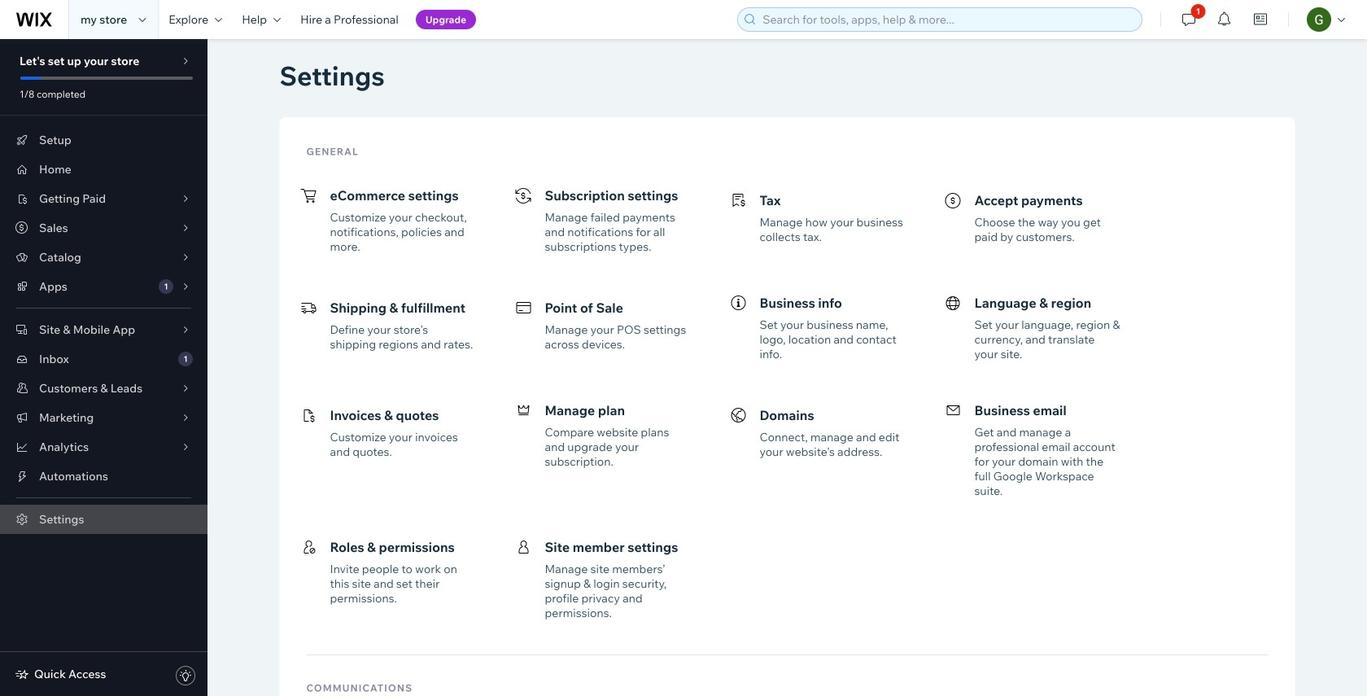 Task type: vqa. For each thing, say whether or not it's contained in the screenshot.
THE SEARCH FOR TOOLS, APPS, HELP & MORE... field at the top right of page
yes



Task type: locate. For each thing, give the bounding box(es) containing it.
sidebar element
[[0, 39, 208, 696]]

Search for tools, apps, help & more... field
[[758, 8, 1138, 31]]



Task type: describe. For each thing, give the bounding box(es) containing it.
general-section element
[[294, 161, 1281, 635]]



